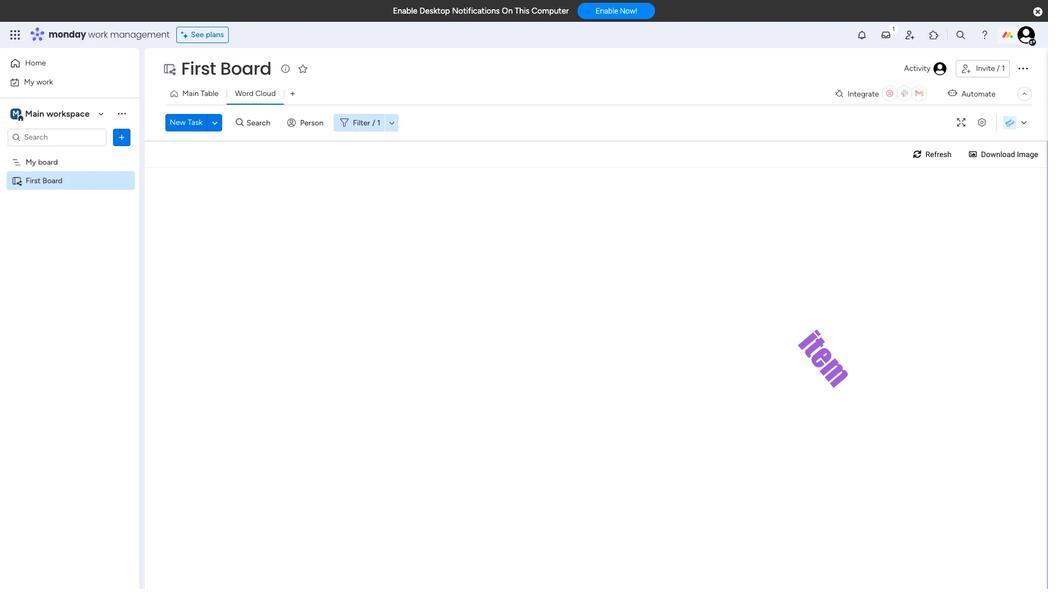 Task type: vqa. For each thing, say whether or not it's contained in the screenshot.
name
no



Task type: describe. For each thing, give the bounding box(es) containing it.
1 vertical spatial shareable board image
[[11, 176, 22, 186]]

integrate
[[848, 89, 879, 99]]

filter / 1
[[353, 118, 380, 128]]

enable now!
[[596, 7, 637, 15]]

person button
[[283, 114, 330, 132]]

word cloud
[[235, 89, 276, 98]]

1 image
[[889, 22, 899, 35]]

settings image
[[974, 119, 991, 127]]

on
[[502, 6, 513, 16]]

enable for enable desktop notifications on this computer
[[393, 6, 418, 16]]

invite members image
[[905, 29, 916, 40]]

computer
[[532, 6, 569, 16]]

filter
[[353, 118, 370, 128]]

help image
[[980, 29, 991, 40]]

invite / 1 button
[[956, 60, 1010, 78]]

new task
[[170, 118, 203, 127]]

jacob simon image
[[1018, 26, 1035, 44]]

apps image
[[929, 29, 940, 40]]

Search in workspace field
[[23, 131, 91, 144]]

my for my board
[[26, 158, 36, 167]]

inbox image
[[881, 29, 892, 40]]

activity
[[904, 64, 931, 73]]

this
[[515, 6, 530, 16]]

my work button
[[7, 73, 117, 91]]

notifications image
[[857, 29, 868, 40]]

work for my
[[36, 77, 53, 87]]

autopilot image
[[948, 86, 957, 100]]

enable now! button
[[578, 3, 655, 19]]

new
[[170, 118, 186, 127]]

list box containing my board
[[0, 151, 139, 337]]

add view image
[[291, 90, 295, 98]]

0 horizontal spatial first
[[26, 176, 41, 185]]

home button
[[7, 55, 117, 72]]

enable for enable now!
[[596, 7, 618, 15]]

dapulse integrations image
[[835, 90, 844, 98]]

main table button
[[165, 85, 227, 103]]

enable desktop notifications on this computer
[[393, 6, 569, 16]]

/ for filter
[[372, 118, 375, 128]]

main for main workspace
[[25, 108, 44, 119]]

invite
[[976, 64, 995, 73]]

0 horizontal spatial first board
[[26, 176, 63, 185]]

invite / 1
[[976, 64, 1005, 73]]

monday
[[49, 28, 86, 41]]

show board description image
[[279, 63, 292, 74]]

workspace image
[[10, 108, 21, 120]]

notifications
[[452, 6, 500, 16]]

see plans
[[191, 30, 224, 39]]

add to favorites image
[[298, 63, 309, 74]]

select product image
[[10, 29, 21, 40]]

1 for filter / 1
[[377, 118, 380, 128]]

my for my work
[[24, 77, 35, 87]]



Task type: locate. For each thing, give the bounding box(es) containing it.
collapse board header image
[[1021, 90, 1029, 98]]

m
[[13, 109, 19, 118]]

0 horizontal spatial enable
[[393, 6, 418, 16]]

first down my board
[[26, 176, 41, 185]]

work right monday
[[88, 28, 108, 41]]

first board down my board
[[26, 176, 63, 185]]

now!
[[620, 7, 637, 15]]

v2 search image
[[236, 117, 244, 129]]

board down board at the left
[[42, 176, 63, 185]]

workspace options image
[[116, 108, 127, 119]]

options image up collapse board header image
[[1017, 62, 1030, 75]]

word
[[235, 89, 254, 98]]

monday work management
[[49, 28, 170, 41]]

1 vertical spatial options image
[[116, 132, 127, 143]]

1 horizontal spatial options image
[[1017, 62, 1030, 75]]

arrow down image
[[385, 116, 399, 129]]

plans
[[206, 30, 224, 39]]

task
[[188, 118, 203, 127]]

option
[[0, 152, 139, 155]]

table
[[201, 89, 219, 98]]

/ inside button
[[997, 64, 1000, 73]]

main workspace
[[25, 108, 90, 119]]

see
[[191, 30, 204, 39]]

0 vertical spatial 1
[[1002, 64, 1005, 73]]

home
[[25, 58, 46, 68]]

1 vertical spatial 1
[[377, 118, 380, 128]]

1 horizontal spatial enable
[[596, 7, 618, 15]]

options image down the "workspace options" "icon"
[[116, 132, 127, 143]]

enable inside enable now! button
[[596, 7, 618, 15]]

0 horizontal spatial board
[[42, 176, 63, 185]]

automate
[[962, 89, 996, 99]]

work inside button
[[36, 77, 53, 87]]

main inside workspace selection element
[[25, 108, 44, 119]]

1 left arrow down 'icon'
[[377, 118, 380, 128]]

0 vertical spatial /
[[997, 64, 1000, 73]]

0 horizontal spatial main
[[25, 108, 44, 119]]

1 vertical spatial /
[[372, 118, 375, 128]]

Search field
[[244, 115, 277, 131]]

word cloud button
[[227, 85, 284, 103]]

1 horizontal spatial work
[[88, 28, 108, 41]]

work
[[88, 28, 108, 41], [36, 77, 53, 87]]

0 vertical spatial first
[[181, 56, 216, 81]]

1 for invite / 1
[[1002, 64, 1005, 73]]

0 vertical spatial board
[[220, 56, 272, 81]]

management
[[110, 28, 170, 41]]

1 vertical spatial board
[[42, 176, 63, 185]]

options image
[[1017, 62, 1030, 75], [116, 132, 127, 143]]

1 vertical spatial first
[[26, 176, 41, 185]]

0 vertical spatial shareable board image
[[163, 62, 176, 75]]

angle down image
[[212, 119, 218, 127]]

main left table at the left
[[182, 89, 199, 98]]

0 horizontal spatial /
[[372, 118, 375, 128]]

new task button
[[165, 114, 207, 132]]

main inside main table button
[[182, 89, 199, 98]]

1 inside invite / 1 button
[[1002, 64, 1005, 73]]

1 horizontal spatial board
[[220, 56, 272, 81]]

1 vertical spatial work
[[36, 77, 53, 87]]

main
[[182, 89, 199, 98], [25, 108, 44, 119]]

/ for invite
[[997, 64, 1000, 73]]

0 vertical spatial my
[[24, 77, 35, 87]]

1
[[1002, 64, 1005, 73], [377, 118, 380, 128]]

1 right invite
[[1002, 64, 1005, 73]]

0 vertical spatial work
[[88, 28, 108, 41]]

work for monday
[[88, 28, 108, 41]]

board
[[38, 158, 58, 167]]

1 horizontal spatial 1
[[1002, 64, 1005, 73]]

board
[[220, 56, 272, 81], [42, 176, 63, 185]]

cloud
[[255, 89, 276, 98]]

enable left desktop
[[393, 6, 418, 16]]

person
[[300, 118, 324, 128]]

first board
[[181, 56, 272, 81], [26, 176, 63, 185]]

workspace selection element
[[10, 107, 91, 121]]

0 horizontal spatial options image
[[116, 132, 127, 143]]

work down home
[[36, 77, 53, 87]]

open full screen image
[[953, 119, 970, 127]]

first
[[181, 56, 216, 81], [26, 176, 41, 185]]

dapulse close image
[[1034, 7, 1043, 17]]

/
[[997, 64, 1000, 73], [372, 118, 375, 128]]

1 horizontal spatial first board
[[181, 56, 272, 81]]

0 horizontal spatial work
[[36, 77, 53, 87]]

my work
[[24, 77, 53, 87]]

my board
[[26, 158, 58, 167]]

first board up table at the left
[[181, 56, 272, 81]]

search everything image
[[956, 29, 967, 40]]

board up word
[[220, 56, 272, 81]]

main table
[[182, 89, 219, 98]]

1 horizontal spatial shareable board image
[[163, 62, 176, 75]]

1 horizontal spatial first
[[181, 56, 216, 81]]

0 vertical spatial main
[[182, 89, 199, 98]]

First Board field
[[179, 56, 274, 81]]

0 horizontal spatial shareable board image
[[11, 176, 22, 186]]

my down home
[[24, 77, 35, 87]]

1 vertical spatial first board
[[26, 176, 63, 185]]

/ right invite
[[997, 64, 1000, 73]]

enable left 'now!'
[[596, 7, 618, 15]]

/ right the filter
[[372, 118, 375, 128]]

1 horizontal spatial /
[[997, 64, 1000, 73]]

1 vertical spatial my
[[26, 158, 36, 167]]

my left board at the left
[[26, 158, 36, 167]]

activity button
[[900, 60, 952, 78]]

enable
[[393, 6, 418, 16], [596, 7, 618, 15]]

0 vertical spatial first board
[[181, 56, 272, 81]]

my
[[24, 77, 35, 87], [26, 158, 36, 167]]

desktop
[[420, 6, 450, 16]]

workspace
[[46, 108, 90, 119]]

list box
[[0, 151, 139, 337]]

1 horizontal spatial main
[[182, 89, 199, 98]]

my inside button
[[24, 77, 35, 87]]

0 vertical spatial options image
[[1017, 62, 1030, 75]]

1 vertical spatial main
[[25, 108, 44, 119]]

see plans button
[[176, 27, 229, 43]]

0 horizontal spatial 1
[[377, 118, 380, 128]]

first up main table
[[181, 56, 216, 81]]

shareable board image
[[163, 62, 176, 75], [11, 176, 22, 186]]

main right workspace image
[[25, 108, 44, 119]]

main for main table
[[182, 89, 199, 98]]



